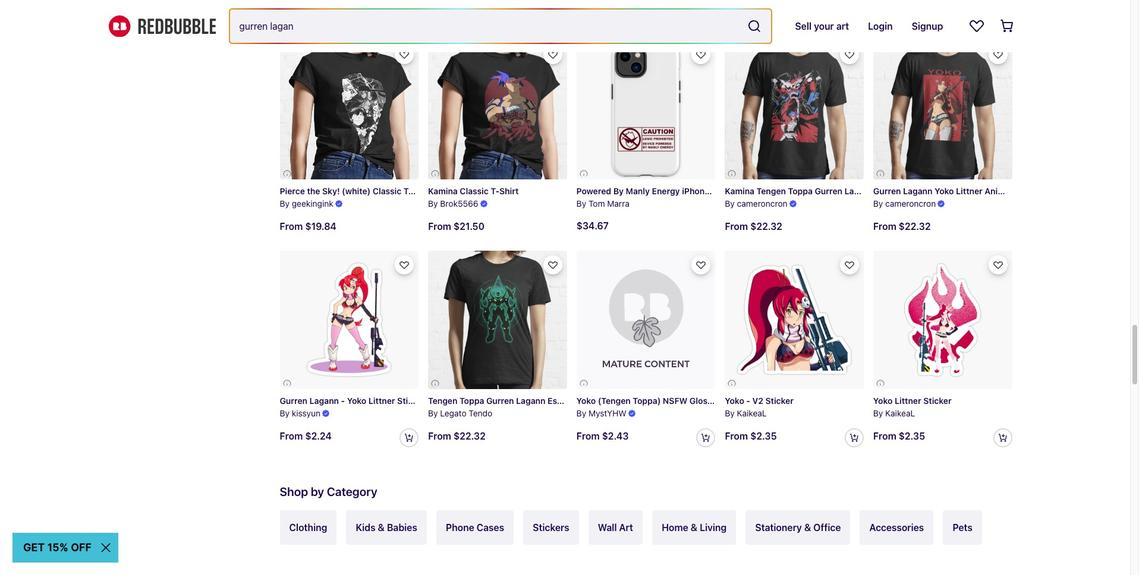 Task type: describe. For each thing, give the bounding box(es) containing it.
tom
[[589, 198, 605, 209]]

kaikeal inside yoko littner sticker by kaikeal
[[886, 409, 916, 419]]

gurren lagann yoko littner anime essential t-shirt image
[[874, 41, 1013, 180]]

1 sticker from the left
[[398, 396, 426, 406]]

Search term search field
[[230, 10, 743, 43]]

yoko - v2  sticker image
[[725, 251, 864, 390]]

pierce
[[280, 186, 305, 196]]

kamina tengen toppa gurren lagann essential t-shirt image
[[725, 41, 864, 180]]

accessories link
[[861, 511, 934, 546]]

2 classic from the left
[[460, 186, 489, 196]]

the
[[307, 186, 320, 196]]

kaikeal inside yoko - v2  sticker by kaikeal
[[738, 409, 767, 419]]

tough
[[712, 186, 737, 196]]

iphone
[[683, 186, 710, 196]]

from $2.43
[[577, 431, 629, 442]]

- inside yoko - v2  sticker by kaikeal
[[747, 396, 751, 406]]

phone cases
[[446, 523, 505, 534]]

yoko littner sticker by kaikeal
[[874, 396, 952, 419]]

yoko (tengen toppa) nsfw glossy sticker
[[577, 396, 747, 406]]

wall art link
[[589, 511, 643, 546]]

by cameroncron for tengen
[[725, 198, 788, 209]]

kamina classic t-shirt image
[[428, 41, 567, 180]]

by
[[311, 485, 324, 499]]

pierce the sky! (white) classic t-shirt image
[[280, 41, 419, 180]]

mystyhw
[[589, 409, 627, 419]]

1 - from the left
[[341, 396, 345, 406]]

shop
[[280, 485, 308, 499]]

$22.32 for gurren lagann yoko littner anime essential t-shirt
[[899, 221, 932, 232]]

from $22.32 for kamina tengen toppa gurren lagann essential t-shirt
[[725, 221, 783, 232]]

kamina classic t-shirt
[[428, 186, 519, 196]]

legato
[[441, 409, 467, 419]]

anime
[[986, 186, 1011, 196]]

essential for anime
[[1013, 186, 1049, 196]]

0 horizontal spatial $2.35
[[602, 7, 629, 18]]

toppa)
[[633, 396, 661, 406]]

clothing link
[[280, 511, 337, 546]]

yoko for yoko - v2  sticker by kaikeal
[[725, 396, 745, 406]]

by kissyun
[[280, 409, 321, 419]]

marra
[[608, 198, 630, 209]]

lagann inside the tengen toppa gurren lagann essential t-shirt by legato tendo
[[517, 396, 546, 406]]

stationery & office
[[756, 523, 842, 534]]

home & living
[[662, 523, 727, 534]]

powered
[[577, 186, 612, 196]]

shop by category
[[280, 485, 378, 499]]

cameroncron for tengen
[[738, 198, 788, 209]]

tengen inside the tengen toppa gurren lagann essential t-shirt by legato tendo
[[428, 396, 458, 406]]

from $21.50
[[428, 221, 485, 232]]

glossy
[[690, 396, 717, 406]]

accessories
[[870, 523, 925, 534]]

kids & babies link
[[346, 511, 427, 546]]

& for home
[[691, 523, 698, 534]]

0 horizontal spatial $19.84
[[305, 221, 337, 232]]

from $2.35 for yoko littner sticker by kaikeal
[[874, 431, 926, 442]]

clothing
[[289, 523, 327, 534]]

by geekingink
[[280, 198, 334, 209]]

category
[[327, 485, 378, 499]]

phone cases link
[[437, 511, 514, 546]]

manly
[[626, 186, 650, 196]]

babies
[[387, 523, 418, 534]]

cases
[[477, 523, 505, 534]]

tengen toppa gurren lagann essential t-shirt image
[[428, 251, 567, 390]]

geekingink
[[292, 198, 334, 209]]

2 horizontal spatial $19.84
[[751, 7, 782, 18]]

essential for lagann
[[877, 186, 913, 196]]

(white)
[[342, 186, 371, 196]]

stationery & office link
[[746, 511, 851, 546]]

t- inside the tengen toppa gurren lagann essential t-shirt by legato tendo
[[586, 396, 595, 406]]

v2
[[753, 396, 764, 406]]

toppa inside the tengen toppa gurren lagann essential t-shirt by legato tendo
[[460, 396, 485, 406]]

pets link
[[944, 511, 983, 546]]

& for kids
[[378, 523, 385, 534]]

1 classic from the left
[[373, 186, 402, 196]]

yoko for yoko littner sticker by kaikeal
[[874, 396, 893, 406]]

by mystyhw
[[577, 409, 627, 419]]

littner inside yoko littner sticker by kaikeal
[[895, 396, 922, 406]]

3 sticker from the left
[[719, 396, 747, 406]]



Task type: locate. For each thing, give the bounding box(es) containing it.
energy
[[652, 186, 680, 196]]

lagann
[[845, 186, 875, 196], [904, 186, 933, 196], [310, 396, 339, 406], [517, 396, 546, 406]]

1 horizontal spatial $19.84
[[454, 7, 485, 18]]

from $22.32
[[280, 7, 337, 18], [725, 221, 783, 232], [874, 221, 932, 232], [428, 431, 486, 442]]

pets
[[953, 523, 973, 534]]

2 & from the left
[[691, 523, 698, 534]]

0 horizontal spatial kamina
[[428, 186, 458, 196]]

home & living link
[[653, 511, 737, 546]]

$22.32 for kamina tengen toppa gurren lagann essential t-shirt
[[751, 221, 783, 232]]

2 horizontal spatial &
[[805, 523, 812, 534]]

by
[[614, 186, 624, 196], [280, 198, 290, 209], [428, 198, 438, 209], [725, 198, 735, 209], [577, 198, 587, 209], [874, 198, 884, 209], [280, 409, 290, 419], [428, 409, 438, 419], [725, 409, 735, 419], [577, 409, 587, 419], [874, 409, 884, 419]]

0 horizontal spatial &
[[378, 523, 385, 534]]

kissyun
[[292, 409, 321, 419]]

yoko inside yoko littner sticker by kaikeal
[[874, 396, 893, 406]]

$2.35
[[602, 7, 629, 18], [751, 431, 777, 442], [899, 431, 926, 442]]

cameroncron
[[738, 198, 788, 209], [886, 198, 937, 209]]

nsfw
[[663, 396, 688, 406]]

3 & from the left
[[805, 523, 812, 534]]

0 horizontal spatial tengen
[[428, 396, 458, 406]]

1 horizontal spatial by cameroncron
[[874, 198, 937, 209]]

classic right (white)
[[373, 186, 402, 196]]

$2.35 for yoko - v2  sticker by kaikeal
[[751, 431, 777, 442]]

cameroncron for lagann
[[886, 198, 937, 209]]

$22.32
[[305, 7, 337, 18], [751, 221, 783, 232], [899, 221, 932, 232], [454, 431, 486, 442]]

0 horizontal spatial toppa
[[460, 396, 485, 406]]

redbubble logo image
[[109, 15, 216, 37]]

brok5566
[[441, 198, 479, 209]]

yoko for yoko (tengen toppa) nsfw glossy sticker
[[577, 396, 596, 406]]

1 vertical spatial tengen
[[428, 396, 458, 406]]

kamina up by brok5566 at the top of page
[[428, 186, 458, 196]]

1 horizontal spatial from $19.84
[[428, 7, 485, 18]]

wall
[[598, 523, 617, 534]]

tengen up legato
[[428, 396, 458, 406]]

powered by manly energy iphone tough case by tom marra
[[577, 186, 759, 209]]

wall art
[[598, 523, 634, 534]]

$22.32 for tengen toppa gurren lagann essential t-shirt
[[454, 431, 486, 442]]

sticker inside yoko littner sticker by kaikeal
[[924, 396, 952, 406]]

from $22.32 for gurren lagann yoko littner anime essential t-shirt
[[874, 221, 932, 232]]

2 horizontal spatial $2.35
[[899, 431, 926, 442]]

yoko (tengen toppa) nsfw glossy sticker image
[[577, 251, 716, 390]]

-
[[341, 396, 345, 406], [747, 396, 751, 406]]

2 - from the left
[[747, 396, 751, 406]]

kaikeal
[[738, 409, 767, 419], [886, 409, 916, 419]]

kamina for $22.32
[[725, 186, 755, 196]]

gurren
[[815, 186, 843, 196], [874, 186, 902, 196], [280, 396, 308, 406], [487, 396, 514, 406]]

$34.67
[[577, 221, 609, 232]]

& left the office
[[805, 523, 812, 534]]

$2.43
[[602, 431, 629, 442]]

0 horizontal spatial cameroncron
[[738, 198, 788, 209]]

& right home
[[691, 523, 698, 534]]

from
[[577, 7, 600, 18], [280, 7, 303, 18], [428, 7, 452, 18], [725, 7, 749, 18], [280, 221, 303, 232], [428, 221, 452, 232], [725, 221, 749, 232], [874, 221, 897, 232], [428, 431, 452, 442], [725, 431, 749, 442], [874, 431, 897, 442], [280, 431, 303, 442], [577, 431, 600, 442]]

t-
[[404, 186, 413, 196], [491, 186, 500, 196], [915, 186, 924, 196], [1051, 186, 1060, 196], [586, 396, 595, 406]]

1 horizontal spatial from $2.35
[[725, 431, 777, 442]]

art
[[620, 523, 634, 534]]

gurren lagann yoko littner anime essential t-shirt
[[874, 186, 1079, 196]]

gurren lagann - yoko littner sticker
[[280, 396, 426, 406]]

stickers
[[533, 523, 570, 534]]

1 horizontal spatial toppa
[[789, 186, 813, 196]]

yoko littner sticker image
[[874, 251, 1013, 390]]

0 horizontal spatial by cameroncron
[[725, 198, 788, 209]]

(tengen
[[598, 396, 631, 406]]

0 horizontal spatial littner
[[369, 396, 395, 406]]

tengen right tough
[[757, 186, 787, 196]]

toppa
[[789, 186, 813, 196], [460, 396, 485, 406]]

0 horizontal spatial from $19.84
[[280, 221, 337, 232]]

2 by cameroncron from the left
[[874, 198, 937, 209]]

by inside yoko - v2  sticker by kaikeal
[[725, 409, 735, 419]]

yoko
[[935, 186, 955, 196], [347, 396, 367, 406], [725, 396, 745, 406], [577, 396, 596, 406], [874, 396, 893, 406]]

0 horizontal spatial essential
[[548, 396, 584, 406]]

1 kamina from the left
[[428, 186, 458, 196]]

0 horizontal spatial classic
[[373, 186, 402, 196]]

1 horizontal spatial essential
[[877, 186, 913, 196]]

yoko inside yoko - v2  sticker by kaikeal
[[725, 396, 745, 406]]

powered by manly energy iphone tough case image
[[577, 41, 716, 180]]

0 vertical spatial toppa
[[789, 186, 813, 196]]

by inside the tengen toppa gurren lagann essential t-shirt by legato tendo
[[428, 409, 438, 419]]

kamina
[[428, 186, 458, 196], [725, 186, 755, 196]]

$2.35 for yoko littner sticker by kaikeal
[[899, 431, 926, 442]]

classic
[[373, 186, 402, 196], [460, 186, 489, 196]]

2 horizontal spatial from $2.35
[[874, 431, 926, 442]]

toppa up the tendo
[[460, 396, 485, 406]]

case
[[739, 186, 759, 196]]

from $2.24
[[280, 431, 332, 442]]

None field
[[230, 10, 772, 43]]

from $2.35 for yoko - v2  sticker by kaikeal
[[725, 431, 777, 442]]

1 horizontal spatial classic
[[460, 186, 489, 196]]

stationery
[[756, 523, 803, 534]]

1 horizontal spatial $2.35
[[751, 431, 777, 442]]

living
[[700, 523, 727, 534]]

toppa right the case
[[789, 186, 813, 196]]

1 kaikeal from the left
[[738, 409, 767, 419]]

$2.24
[[305, 431, 332, 442]]

sky!
[[322, 186, 340, 196]]

home
[[662, 523, 689, 534]]

essential
[[877, 186, 913, 196], [1013, 186, 1049, 196], [548, 396, 584, 406]]

kids
[[356, 523, 376, 534]]

0 horizontal spatial -
[[341, 396, 345, 406]]

kids & babies
[[356, 523, 418, 534]]

from $22.32 for tengen toppa gurren lagann essential t-shirt
[[428, 431, 486, 442]]

0 horizontal spatial from $2.35
[[577, 7, 629, 18]]

1 horizontal spatial kaikeal
[[886, 409, 916, 419]]

littner
[[957, 186, 983, 196], [369, 396, 395, 406], [895, 396, 922, 406]]

kamina for $21.50
[[428, 186, 458, 196]]

sticker
[[398, 396, 426, 406], [766, 396, 794, 406], [719, 396, 747, 406], [924, 396, 952, 406]]

1 & from the left
[[378, 523, 385, 534]]

$19.84
[[454, 7, 485, 18], [751, 7, 782, 18], [305, 221, 337, 232]]

1 horizontal spatial tengen
[[757, 186, 787, 196]]

4 sticker from the left
[[924, 396, 952, 406]]

2 sticker from the left
[[766, 396, 794, 406]]

2 cameroncron from the left
[[886, 198, 937, 209]]

essential inside the tengen toppa gurren lagann essential t-shirt by legato tendo
[[548, 396, 584, 406]]

stickers link
[[524, 511, 579, 546]]

yoko - v2  sticker by kaikeal
[[725, 396, 794, 419]]

by brok5566
[[428, 198, 479, 209]]

$21.50
[[454, 221, 485, 232]]

1 horizontal spatial cameroncron
[[886, 198, 937, 209]]

1 vertical spatial toppa
[[460, 396, 485, 406]]

& right the kids
[[378, 523, 385, 534]]

shirt inside the tengen toppa gurren lagann essential t-shirt by legato tendo
[[595, 396, 614, 406]]

1 cameroncron from the left
[[738, 198, 788, 209]]

2 horizontal spatial essential
[[1013, 186, 1049, 196]]

1 horizontal spatial &
[[691, 523, 698, 534]]

2 horizontal spatial littner
[[957, 186, 983, 196]]

by cameroncron
[[725, 198, 788, 209], [874, 198, 937, 209]]

gurren lagann - yoko littner sticker image
[[280, 251, 419, 390]]

phone
[[446, 523, 475, 534]]

1 horizontal spatial kamina
[[725, 186, 755, 196]]

tengen
[[757, 186, 787, 196], [428, 396, 458, 406]]

by cameroncron for lagann
[[874, 198, 937, 209]]

1 horizontal spatial littner
[[895, 396, 922, 406]]

1 horizontal spatial -
[[747, 396, 751, 406]]

from $2.35
[[577, 7, 629, 18], [725, 431, 777, 442], [874, 431, 926, 442]]

tengen toppa gurren lagann essential t-shirt by legato tendo
[[428, 396, 614, 419]]

0 horizontal spatial kaikeal
[[738, 409, 767, 419]]

& for stationery
[[805, 523, 812, 534]]

pierce the sky! (white) classic t-shirt
[[280, 186, 432, 196]]

1 by cameroncron from the left
[[725, 198, 788, 209]]

sticker inside yoko - v2  sticker by kaikeal
[[766, 396, 794, 406]]

from $19.84
[[428, 7, 485, 18], [725, 7, 782, 18], [280, 221, 337, 232]]

kamina right iphone
[[725, 186, 755, 196]]

2 kaikeal from the left
[[886, 409, 916, 419]]

shirt
[[413, 186, 432, 196], [500, 186, 519, 196], [924, 186, 943, 196], [1060, 186, 1079, 196], [595, 396, 614, 406]]

2 kamina from the left
[[725, 186, 755, 196]]

tendo
[[469, 409, 493, 419]]

gurren inside the tengen toppa gurren lagann essential t-shirt by legato tendo
[[487, 396, 514, 406]]

&
[[378, 523, 385, 534], [691, 523, 698, 534], [805, 523, 812, 534]]

kamina tengen toppa gurren lagann essential t-shirt
[[725, 186, 943, 196]]

classic up brok5566
[[460, 186, 489, 196]]

0 vertical spatial tengen
[[757, 186, 787, 196]]

2 horizontal spatial from $19.84
[[725, 7, 782, 18]]

office
[[814, 523, 842, 534]]

by inside yoko littner sticker by kaikeal
[[874, 409, 884, 419]]



Task type: vqa. For each thing, say whether or not it's contained in the screenshot.
From $22.48
no



